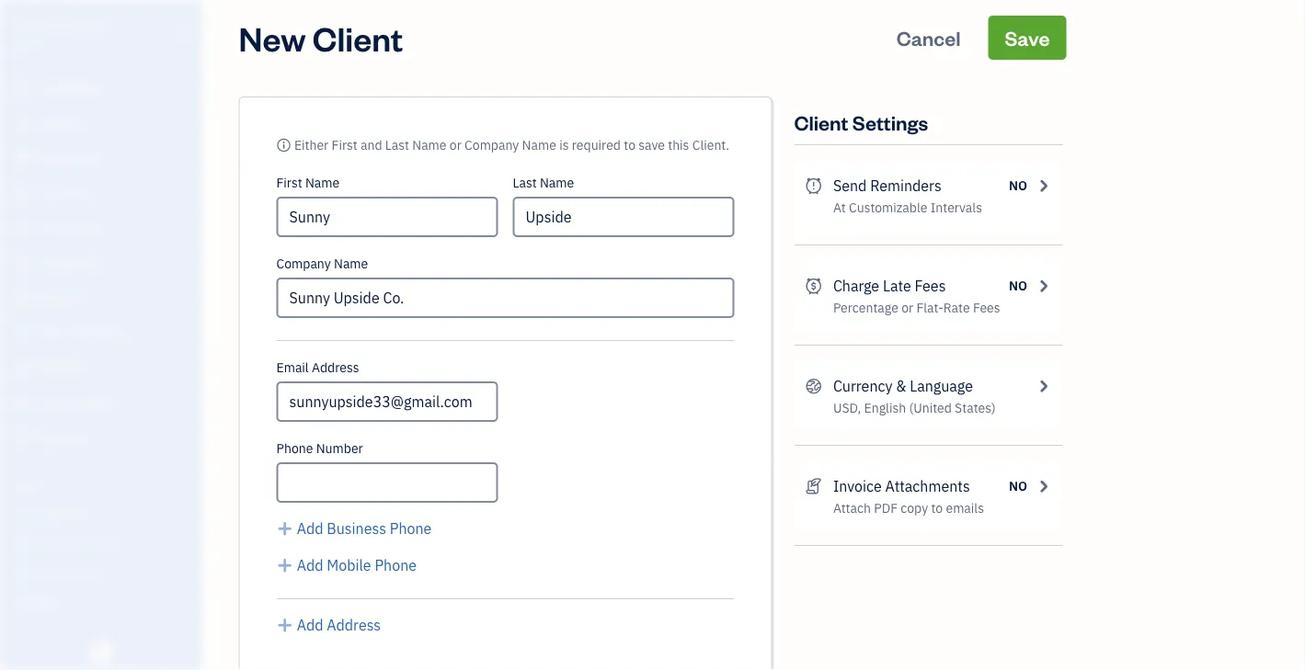 Task type: locate. For each thing, give the bounding box(es) containing it.
team members image
[[14, 506, 197, 521]]

0 vertical spatial client
[[313, 16, 403, 59]]

1 vertical spatial fees
[[974, 300, 1001, 317]]

invoice image
[[12, 185, 34, 203]]

add address button
[[277, 615, 381, 637]]

last right and
[[385, 137, 409, 154]]

emails
[[947, 500, 985, 517]]

add mobile phone button
[[277, 555, 417, 577]]

fees right rate
[[974, 300, 1001, 317]]

client.
[[693, 137, 730, 154]]

plus image down plus image
[[277, 555, 293, 577]]

1 vertical spatial chevronright image
[[1035, 375, 1052, 398]]

1 no from the top
[[1010, 177, 1028, 194]]

name right and
[[413, 137, 447, 154]]

latefees image
[[806, 275, 823, 297]]

0 vertical spatial add
[[297, 520, 324, 539]]

&
[[897, 377, 907, 396]]

chevronright image
[[1035, 275, 1052, 297], [1035, 476, 1052, 498]]

0 horizontal spatial to
[[624, 137, 636, 154]]

no for charge late fees
[[1010, 277, 1028, 295]]

attach
[[834, 500, 872, 517]]

english
[[865, 400, 907, 417]]

add business phone button
[[277, 518, 432, 540]]

rate
[[944, 300, 971, 317]]

2 plus image from the top
[[277, 615, 293, 637]]

name
[[413, 137, 447, 154], [522, 137, 557, 154], [305, 174, 340, 191], [540, 174, 574, 191], [334, 255, 368, 272]]

save button
[[989, 16, 1067, 60]]

3 add from the top
[[297, 616, 324, 635]]

1 vertical spatial client
[[795, 109, 849, 135]]

plus image
[[277, 555, 293, 577], [277, 615, 293, 637]]

no
[[1010, 177, 1028, 194], [1010, 277, 1028, 295], [1010, 478, 1028, 495]]

email address
[[277, 359, 359, 376]]

1 vertical spatial first
[[277, 174, 302, 191]]

2 chevronright image from the top
[[1035, 375, 1052, 398]]

cancel button
[[880, 16, 978, 60]]

address
[[312, 359, 359, 376], [327, 616, 381, 635]]

2 chevronright image from the top
[[1035, 476, 1052, 498]]

currency & language
[[834, 377, 974, 396]]

1 horizontal spatial company
[[465, 137, 519, 154]]

send reminders
[[834, 176, 942, 196]]

1 horizontal spatial fees
[[974, 300, 1001, 317]]

2 add from the top
[[297, 556, 324, 576]]

required
[[572, 137, 621, 154]]

customizable
[[849, 199, 928, 216]]

0 vertical spatial chevronright image
[[1035, 275, 1052, 297]]

owner
[[15, 37, 49, 52]]

1 horizontal spatial last
[[513, 174, 537, 191]]

add mobile phone
[[297, 556, 417, 576]]

freshbooks image
[[87, 641, 116, 664]]

payment image
[[12, 220, 34, 238]]

0 vertical spatial address
[[312, 359, 359, 376]]

phone left number
[[277, 440, 313, 457]]

flat-
[[917, 300, 944, 317]]

company up last name
[[465, 137, 519, 154]]

First Name text field
[[277, 197, 498, 237]]

1 add from the top
[[297, 520, 324, 539]]

either
[[294, 137, 329, 154]]

2 vertical spatial phone
[[375, 556, 417, 576]]

last
[[385, 137, 409, 154], [513, 174, 537, 191]]

1 vertical spatial company
[[277, 255, 331, 272]]

2 vertical spatial add
[[297, 616, 324, 635]]

address right email
[[312, 359, 359, 376]]

1 vertical spatial chevronright image
[[1035, 476, 1052, 498]]

chevronright image
[[1035, 175, 1052, 197], [1035, 375, 1052, 398]]

business
[[327, 520, 387, 539]]

expense image
[[12, 255, 34, 273]]

or left flat-
[[902, 300, 914, 317]]

0 horizontal spatial or
[[450, 137, 462, 154]]

0 vertical spatial company
[[465, 137, 519, 154]]

name left is
[[522, 137, 557, 154]]

first
[[332, 137, 358, 154], [277, 174, 302, 191]]

1 vertical spatial add
[[297, 556, 324, 576]]

first left and
[[332, 137, 358, 154]]

0 horizontal spatial client
[[313, 16, 403, 59]]

client right new
[[313, 16, 403, 59]]

or right and
[[450, 137, 462, 154]]

this
[[668, 137, 690, 154]]

name down first name text box
[[334, 255, 368, 272]]

currency
[[834, 377, 893, 396]]

to
[[624, 137, 636, 154], [932, 500, 943, 517]]

1 vertical spatial address
[[327, 616, 381, 635]]

to right 'copy'
[[932, 500, 943, 517]]

copy
[[901, 500, 929, 517]]

settings
[[853, 109, 929, 135]]

fees up flat-
[[915, 277, 947, 296]]

company down first name
[[277, 255, 331, 272]]

or
[[450, 137, 462, 154], [902, 300, 914, 317]]

reminders
[[871, 176, 942, 196]]

add right plus image
[[297, 520, 324, 539]]

charge late fees
[[834, 277, 947, 296]]

1 vertical spatial last
[[513, 174, 537, 191]]

address for email address
[[312, 359, 359, 376]]

save
[[639, 137, 665, 154]]

phone number
[[277, 440, 363, 457]]

company
[[465, 137, 519, 154], [277, 255, 331, 272]]

settings image
[[14, 595, 197, 609]]

1 vertical spatial plus image
[[277, 615, 293, 637]]

plus image left add address
[[277, 615, 293, 637]]

client
[[313, 16, 403, 59], [795, 109, 849, 135]]

money image
[[12, 360, 34, 378]]

plus image
[[277, 518, 293, 540]]

name down "either"
[[305, 174, 340, 191]]

0 vertical spatial plus image
[[277, 555, 293, 577]]

0 horizontal spatial last
[[385, 137, 409, 154]]

new client
[[239, 16, 403, 59]]

add left the "mobile"
[[297, 556, 324, 576]]

client up latereminders icon
[[795, 109, 849, 135]]

chevronright image for invoice attachments
[[1035, 476, 1052, 498]]

either first and last name or company name is required to save this client.
[[294, 137, 730, 154]]

items and services image
[[14, 536, 197, 550]]

1 vertical spatial phone
[[390, 520, 432, 539]]

0 vertical spatial chevronright image
[[1035, 175, 1052, 197]]

first down "primary" icon
[[277, 174, 302, 191]]

0 vertical spatial last
[[385, 137, 409, 154]]

fees
[[915, 277, 947, 296], [974, 300, 1001, 317]]

0 vertical spatial no
[[1010, 177, 1028, 194]]

0 vertical spatial phone
[[277, 440, 313, 457]]

to left save
[[624, 137, 636, 154]]

phone down the phone number text field
[[390, 520, 432, 539]]

plus image for add address
[[277, 615, 293, 637]]

1 horizontal spatial or
[[902, 300, 914, 317]]

name down is
[[540, 174, 574, 191]]

phone right the "mobile"
[[375, 556, 417, 576]]

1 chevronright image from the top
[[1035, 275, 1052, 297]]

2 no from the top
[[1010, 277, 1028, 295]]

add
[[297, 520, 324, 539], [297, 556, 324, 576], [297, 616, 324, 635]]

main element
[[0, 0, 248, 671]]

percentage or flat-rate fees
[[834, 300, 1001, 317]]

is
[[560, 137, 569, 154]]

1 horizontal spatial to
[[932, 500, 943, 517]]

1 vertical spatial no
[[1010, 277, 1028, 295]]

Company Name text field
[[277, 278, 735, 318]]

2 vertical spatial no
[[1010, 478, 1028, 495]]

chevronright image for currency & language
[[1035, 375, 1052, 398]]

0 vertical spatial first
[[332, 137, 358, 154]]

oranges
[[53, 16, 108, 35]]

invoice attachments
[[834, 477, 971, 497]]

1 plus image from the top
[[277, 555, 293, 577]]

1 chevronright image from the top
[[1035, 175, 1052, 197]]

add down "add mobile phone" button on the left of page
[[297, 616, 324, 635]]

3 no from the top
[[1010, 478, 1028, 495]]

phone
[[277, 440, 313, 457], [390, 520, 432, 539], [375, 556, 417, 576]]

attachments
[[886, 477, 971, 497]]

0 vertical spatial fees
[[915, 277, 947, 296]]

last down either first and last name or company name is required to save this client.
[[513, 174, 537, 191]]

usd,
[[834, 400, 862, 417]]

address inside button
[[327, 616, 381, 635]]

language
[[910, 377, 974, 396]]

address down add mobile phone on the left bottom of page
[[327, 616, 381, 635]]

phone for add mobile phone
[[375, 556, 417, 576]]

currencyandlanguage image
[[806, 375, 823, 398]]

add inside button
[[297, 616, 324, 635]]



Task type: vqa. For each thing, say whether or not it's contained in the screenshot.
Attachments
yes



Task type: describe. For each thing, give the bounding box(es) containing it.
ruby
[[15, 16, 49, 35]]

pdf
[[875, 500, 898, 517]]

chevronright image for no
[[1035, 175, 1052, 197]]

apps image
[[14, 477, 197, 491]]

0 horizontal spatial company
[[277, 255, 331, 272]]

bank connections image
[[14, 565, 197, 580]]

charge
[[834, 277, 880, 296]]

timer image
[[12, 325, 34, 343]]

chevronright image for charge late fees
[[1035, 275, 1052, 297]]

late
[[883, 277, 912, 296]]

Last Name text field
[[513, 197, 735, 237]]

latereminders image
[[806, 175, 823, 197]]

client settings
[[795, 109, 929, 135]]

report image
[[12, 430, 34, 448]]

first name
[[277, 174, 340, 191]]

name for first name
[[305, 174, 340, 191]]

add business phone
[[297, 520, 432, 539]]

mobile
[[327, 556, 371, 576]]

add for add business phone
[[297, 520, 324, 539]]

no for invoice attachments
[[1010, 478, 1028, 495]]

name for last name
[[540, 174, 574, 191]]

(united
[[910, 400, 952, 417]]

company name
[[277, 255, 368, 272]]

ruby oranges owner
[[15, 16, 108, 52]]

at
[[834, 199, 846, 216]]

last name
[[513, 174, 574, 191]]

no for send reminders
[[1010, 177, 1028, 194]]

primary image
[[277, 137, 291, 154]]

intervals
[[931, 199, 983, 216]]

attach pdf copy to emails
[[834, 500, 985, 517]]

client image
[[12, 115, 34, 133]]

invoices image
[[806, 476, 823, 498]]

usd, english (united states)
[[834, 400, 996, 417]]

percentage
[[834, 300, 899, 317]]

0 vertical spatial to
[[624, 137, 636, 154]]

1 horizontal spatial client
[[795, 109, 849, 135]]

1 vertical spatial to
[[932, 500, 943, 517]]

email
[[277, 359, 309, 376]]

add for add address
[[297, 616, 324, 635]]

Email Address text field
[[277, 382, 498, 422]]

estimate image
[[12, 150, 34, 168]]

number
[[316, 440, 363, 457]]

plus image for add mobile phone
[[277, 555, 293, 577]]

and
[[361, 137, 382, 154]]

cancel
[[897, 24, 961, 51]]

1 horizontal spatial first
[[332, 137, 358, 154]]

address for add address
[[327, 616, 381, 635]]

0 horizontal spatial first
[[277, 174, 302, 191]]

phone for add business phone
[[390, 520, 432, 539]]

name for company name
[[334, 255, 368, 272]]

Phone Number text field
[[277, 463, 498, 503]]

0 vertical spatial or
[[450, 137, 462, 154]]

dashboard image
[[12, 80, 34, 98]]

0 horizontal spatial fees
[[915, 277, 947, 296]]

new
[[239, 16, 306, 59]]

add address
[[297, 616, 381, 635]]

send
[[834, 176, 867, 196]]

states)
[[955, 400, 996, 417]]

at customizable intervals
[[834, 199, 983, 216]]

save
[[1005, 24, 1051, 51]]

chart image
[[12, 395, 34, 413]]

1 vertical spatial or
[[902, 300, 914, 317]]

project image
[[12, 290, 34, 308]]

add for add mobile phone
[[297, 556, 324, 576]]

invoice
[[834, 477, 882, 497]]



